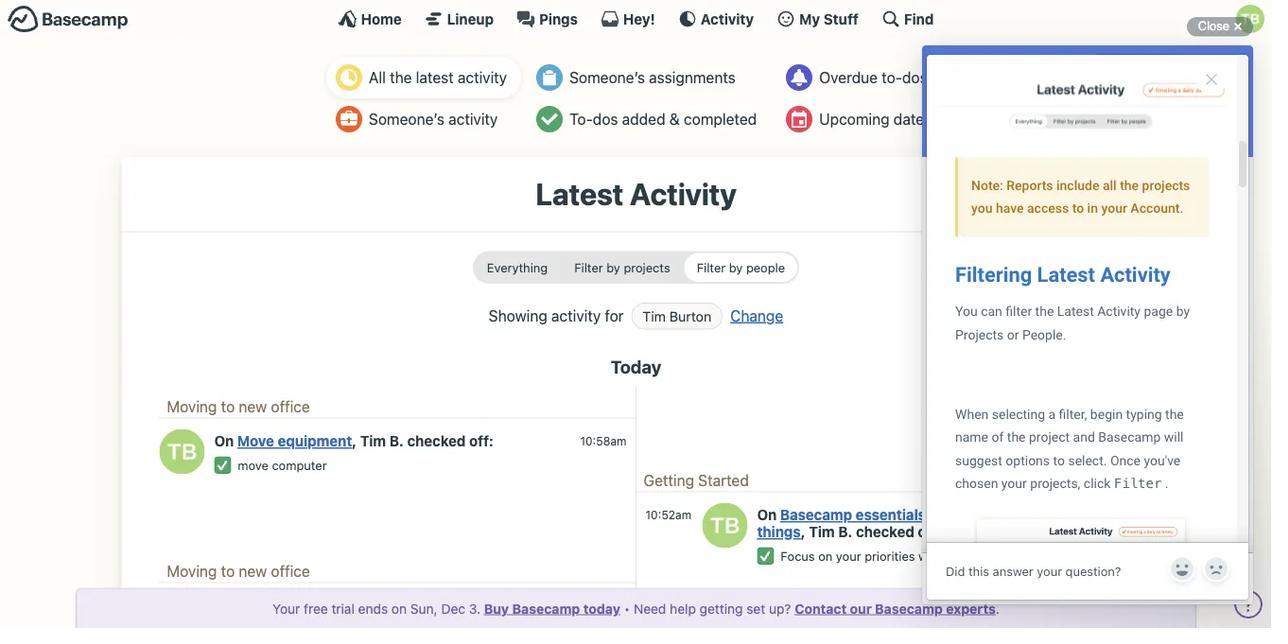 Task type: locate. For each thing, give the bounding box(es) containing it.
by
[[607, 260, 621, 274], [729, 260, 743, 274]]

filter for filter by projects
[[574, 260, 603, 274]]

all the latest activity
[[369, 69, 507, 87]]

focus
[[781, 549, 815, 563]]

1 vertical spatial activity
[[630, 176, 737, 212]]

office up your
[[271, 562, 310, 580]]

showing activity for
[[489, 307, 624, 325]]

added left 3.
[[407, 597, 451, 614]]

filter activity group
[[473, 251, 800, 284]]

for
[[605, 307, 624, 325]]

0 vertical spatial on
[[969, 506, 986, 523]]

1 vertical spatial on
[[757, 506, 780, 523]]

find
[[904, 10, 934, 27]]

1 to from the top
[[221, 397, 235, 415]]

1 vertical spatial move
[[237, 597, 274, 614]]

activity right the latest
[[458, 69, 507, 87]]

stay
[[934, 506, 966, 523]]

new
[[239, 397, 267, 415], [239, 562, 267, 580]]

0 vertical spatial activity
[[701, 10, 754, 27]]

moving to new office
[[167, 397, 310, 415], [167, 562, 310, 580]]

contact
[[795, 601, 847, 616]]

move
[[237, 433, 274, 449], [237, 597, 274, 614]]

0 horizontal spatial dos
[[593, 110, 618, 128]]

2 by from the left
[[729, 260, 743, 274]]

activity left for
[[552, 307, 601, 325]]

•
[[624, 601, 630, 616]]

dos up dates
[[903, 69, 928, 87]]

2 moving from the top
[[167, 562, 217, 580]]

to-
[[570, 110, 593, 128]]

tim burton image down started
[[702, 503, 748, 548]]

filter up the "burton"
[[697, 260, 726, 274]]

,
[[352, 433, 357, 449], [801, 524, 806, 540], [352, 597, 357, 614]]

1 vertical spatial move equipment link
[[237, 597, 352, 614]]

someone's activity
[[369, 110, 498, 128]]

1 vertical spatial added
[[407, 597, 451, 614]]

by left projects
[[607, 260, 621, 274]]

tim burton image
[[159, 429, 205, 475], [702, 503, 748, 548]]

1 vertical spatial moving
[[167, 562, 217, 580]]

activity inside someone's activity link
[[449, 110, 498, 128]]

0 horizontal spatial on
[[392, 601, 407, 616]]

0 vertical spatial on
[[214, 433, 234, 449]]

tim burton
[[643, 308, 712, 324]]

2 office from the top
[[271, 562, 310, 580]]

move left free
[[237, 597, 274, 614]]

moving to new office up move
[[167, 397, 310, 415]]

activity up assignments
[[701, 10, 754, 27]]

1 vertical spatial office
[[271, 562, 310, 580]]

1 horizontal spatial someone's
[[570, 69, 645, 87]]

1 vertical spatial equipment
[[278, 597, 352, 614]]

0 horizontal spatial my
[[800, 10, 820, 27]]

2 vertical spatial activity
[[552, 307, 601, 325]]

1 vertical spatial off:
[[918, 524, 943, 540]]

2 moving to new office link from the top
[[167, 562, 310, 580]]

0 vertical spatial move
[[237, 433, 274, 449]]

2 moving to new office from the top
[[167, 562, 310, 580]]

1 horizontal spatial added
[[622, 110, 666, 128]]

0 vertical spatial moving
[[167, 397, 217, 415]]

basecamp up things
[[780, 506, 853, 523]]

someone's assignments link
[[527, 57, 771, 98]]

1 vertical spatial b.
[[838, 524, 853, 540]]

moving to new office up your
[[167, 562, 310, 580]]

1 office from the top
[[271, 397, 310, 415]]

main element
[[0, 0, 1273, 37]]

0 vertical spatial office
[[271, 397, 310, 415]]

1 new from the top
[[239, 397, 267, 415]]

1 horizontal spatial tim burton image
[[702, 503, 748, 548]]

1 horizontal spatial off:
[[918, 524, 943, 540]]

someone's inside someone's assignments link
[[570, 69, 645, 87]]

sun,
[[410, 601, 438, 616]]

0 vertical spatial moving to new office link
[[167, 397, 310, 415]]

0 horizontal spatial tim burton image
[[159, 429, 205, 475]]

basecamp right our
[[875, 601, 943, 616]]

activity down all the latest activity
[[449, 110, 498, 128]]

1 filter from the left
[[574, 260, 603, 274]]

0 horizontal spatial by
[[607, 260, 621, 274]]

projects
[[624, 260, 670, 274]]

on left top
[[969, 506, 986, 523]]

1 by from the left
[[607, 260, 621, 274]]

home
[[361, 10, 402, 27]]

,       tim b. checked off:
[[801, 524, 943, 540]]

2 horizontal spatial on
[[969, 506, 986, 523]]

on for on
[[757, 506, 780, 523]]

buy basecamp today link
[[484, 601, 621, 616]]

moving to new office link up your
[[167, 562, 310, 580]]

someone's inside someone's activity link
[[369, 110, 445, 128]]

dos right todo image
[[593, 110, 618, 128]]

moving for 10:48am
[[167, 562, 217, 580]]

equipment up computer
[[278, 433, 352, 449]]

hey! button
[[601, 9, 655, 28]]

0 vertical spatial added
[[622, 110, 666, 128]]

0 vertical spatial my
[[800, 10, 820, 27]]

filter
[[574, 260, 603, 274], [697, 260, 726, 274]]

burton
[[670, 308, 712, 324]]

top
[[990, 506, 1013, 523]]

move up move
[[237, 433, 274, 449]]

moving to new office link up move
[[167, 397, 310, 415]]

cross small image
[[1227, 15, 1250, 38], [1227, 15, 1250, 38]]

checked
[[407, 433, 466, 449], [856, 524, 915, 540]]

added left &
[[622, 110, 666, 128]]

office up move computer
[[271, 397, 310, 415]]

filter inside submit
[[697, 260, 726, 274]]

1 horizontal spatial basecamp
[[780, 506, 853, 523]]

10:58am
[[580, 434, 627, 447]]

filter inside 'filter by projects' submit
[[574, 260, 603, 274]]

activity report image
[[336, 64, 362, 91]]

my right with
[[946, 549, 963, 563]]

someone's up "to-"
[[570, 69, 645, 87]]

assignment image
[[537, 64, 563, 91]]

2 filter from the left
[[697, 260, 726, 274]]

buy
[[484, 601, 509, 616]]

Filter by people submit
[[685, 253, 798, 282]]

pings
[[539, 10, 578, 27]]

0 vertical spatial checked
[[407, 433, 466, 449]]

filter up showing activity for
[[574, 260, 603, 274]]

0 vertical spatial activity
[[458, 69, 507, 87]]

0 horizontal spatial filter
[[574, 260, 603, 274]]

.
[[996, 601, 1000, 616]]

2 equipment from the top
[[278, 597, 352, 614]]

our
[[850, 601, 872, 616]]

moving to new office link for 10:48am
[[167, 562, 310, 580]]

equipment left "ends"
[[278, 597, 352, 614]]

to for 10:48am
[[221, 562, 235, 580]]

1 vertical spatial dos
[[593, 110, 618, 128]]

your
[[836, 549, 862, 563]]

0 horizontal spatial someone's
[[369, 110, 445, 128]]

1 vertical spatial activity
[[449, 110, 498, 128]]

1 moving to new office link from the top
[[167, 397, 310, 415]]

basecamp
[[780, 506, 853, 523], [512, 601, 580, 616], [875, 601, 943, 616]]

on left "sun,"
[[392, 601, 407, 616]]

by left people
[[729, 260, 743, 274]]

equipment
[[278, 433, 352, 449], [278, 597, 352, 614]]

need
[[634, 601, 666, 616]]

1 vertical spatial new
[[239, 562, 267, 580]]

on left your
[[819, 549, 833, 563]]

new for 10:58am
[[239, 397, 267, 415]]

person report image
[[336, 106, 362, 132]]

someone's down the
[[369, 110, 445, 128]]

1 vertical spatial on
[[819, 549, 833, 563]]

2 new from the top
[[239, 562, 267, 580]]

1 horizontal spatial on
[[757, 506, 780, 523]]

moving
[[167, 397, 217, 415], [167, 562, 217, 580]]

10:52am
[[646, 508, 692, 521]]

1 horizontal spatial by
[[729, 260, 743, 274]]

0 vertical spatial move equipment link
[[237, 433, 352, 449]]

office for 10:58am
[[271, 397, 310, 415]]

1 move from the top
[[237, 433, 274, 449]]

move equipment link left "ends"
[[237, 597, 352, 614]]

1 vertical spatial ,
[[801, 524, 806, 540]]

activity inside all the latest activity link
[[458, 69, 507, 87]]

1 vertical spatial moving to new office link
[[167, 562, 310, 580]]

1 vertical spatial someone's
[[369, 110, 445, 128]]

0 vertical spatial new
[[239, 397, 267, 415]]

0 vertical spatial off:
[[469, 433, 494, 449]]

3.
[[469, 601, 481, 616]]

1 vertical spatial moving to new office
[[167, 562, 310, 580]]

activity down &
[[630, 176, 737, 212]]

my left stuff
[[800, 10, 820, 27]]

all
[[369, 69, 386, 87]]

office
[[271, 397, 310, 415], [271, 562, 310, 580]]

2 vertical spatial b.
[[390, 597, 404, 614]]

office for 10:48am
[[271, 562, 310, 580]]

Filter by projects submit
[[562, 253, 683, 282]]

1 horizontal spatial filter
[[697, 260, 726, 274]]

1 horizontal spatial checked
[[856, 524, 915, 540]]

0 vertical spatial tim burton image
[[159, 429, 205, 475]]

reports image
[[786, 64, 813, 91]]

added
[[622, 110, 666, 128], [407, 597, 451, 614]]

move equipment link
[[237, 433, 352, 449], [237, 597, 352, 614]]

1 equipment from the top
[[278, 433, 352, 449]]

1 horizontal spatial on
[[819, 549, 833, 563]]

my
[[800, 10, 820, 27], [946, 549, 963, 563]]

2 to from the top
[[221, 562, 235, 580]]

0 vertical spatial someone's
[[570, 69, 645, 87]]

0 vertical spatial equipment
[[278, 433, 352, 449]]

priorities
[[865, 549, 915, 563]]

latest
[[536, 176, 624, 212]]

0 horizontal spatial basecamp
[[512, 601, 580, 616]]

dos
[[903, 69, 928, 87], [593, 110, 618, 128]]

basecamp right buy on the left of page
[[512, 601, 580, 616]]

on
[[214, 433, 234, 449], [757, 506, 780, 523]]

2 vertical spatial on
[[392, 601, 407, 616]]

1 vertical spatial to
[[221, 562, 235, 580]]

1 vertical spatial my
[[946, 549, 963, 563]]

0 horizontal spatial added
[[407, 597, 451, 614]]

0 vertical spatial moving to new office
[[167, 397, 310, 415]]

assignments
[[649, 69, 736, 87]]

0 vertical spatial to
[[221, 397, 235, 415]]

moving to new office for 10:48am
[[167, 562, 310, 580]]

on
[[969, 506, 986, 523], [819, 549, 833, 563], [392, 601, 407, 616]]

1 vertical spatial tim burton image
[[702, 503, 748, 548]]

move equipment link up computer
[[237, 433, 352, 449]]

0 vertical spatial b.
[[390, 433, 404, 449]]

0 horizontal spatial off:
[[469, 433, 494, 449]]

moving to new office link for 10:58am
[[167, 397, 310, 415]]

to
[[221, 397, 235, 415], [221, 562, 235, 580]]

1 moving from the top
[[167, 397, 217, 415]]

tim burton image left move
[[159, 429, 205, 475]]

focus on your priorities with my assignments link
[[781, 549, 1040, 563]]

1 moving to new office from the top
[[167, 397, 310, 415]]

filter by people
[[697, 260, 785, 274]]

home link
[[338, 9, 402, 28]]

1 horizontal spatial dos
[[903, 69, 928, 87]]

b.
[[390, 433, 404, 449], [838, 524, 853, 540], [390, 597, 404, 614]]

0 horizontal spatial on
[[214, 433, 234, 449]]



Task type: vqa. For each thing, say whether or not it's contained in the screenshot.
THE TERRY TURTLE Image within Main "element"
no



Task type: describe. For each thing, give the bounding box(es) containing it.
showing
[[489, 307, 548, 325]]

2 horizontal spatial basecamp
[[875, 601, 943, 616]]

2 vertical spatial ,
[[352, 597, 357, 614]]

dates
[[894, 110, 932, 128]]

change
[[731, 307, 784, 325]]

started
[[698, 471, 749, 489]]

help
[[670, 601, 696, 616]]

activity for someone's activity
[[449, 110, 498, 128]]

lineup
[[447, 10, 494, 27]]

ends
[[358, 601, 388, 616]]

10:52am element
[[646, 508, 692, 521]]

your
[[273, 601, 300, 616]]

0 horizontal spatial checked
[[407, 433, 466, 449]]

0 vertical spatial dos
[[903, 69, 928, 87]]

to for 10:58am
[[221, 397, 235, 415]]

to-
[[882, 69, 903, 87]]

switch accounts image
[[8, 5, 129, 34]]

contact our basecamp experts link
[[795, 601, 996, 616]]

move computer
[[238, 458, 327, 473]]

activity for showing activity for
[[552, 307, 601, 325]]

tim burton image for moving to new office
[[159, 429, 205, 475]]

with
[[919, 549, 943, 563]]

close
[[1198, 19, 1230, 33]]

getting
[[644, 471, 695, 489]]

lineup link
[[425, 9, 494, 28]]

up?
[[769, 601, 791, 616]]

free
[[304, 601, 328, 616]]

essentials:
[[856, 506, 931, 523]]

hey!
[[623, 10, 655, 27]]

1 move equipment link from the top
[[237, 433, 352, 449]]

to-dos added & completed
[[570, 110, 757, 128]]

on inside basecamp essentials: stay on top of things
[[969, 506, 986, 523]]

things
[[757, 524, 801, 540]]

tim burton image for getting started
[[702, 503, 748, 548]]

assignments
[[967, 549, 1040, 563]]

experts
[[946, 601, 996, 616]]

moving to new office for 10:58am
[[167, 397, 310, 415]]

everything
[[487, 260, 548, 274]]

overdue to-dos link
[[777, 57, 946, 98]]

filter by projects
[[574, 260, 670, 274]]

10:48am element
[[580, 599, 627, 612]]

on move equipment ,       tim b. checked off:
[[214, 433, 494, 449]]

basecamp inside basecamp essentials: stay on top of things
[[780, 506, 853, 523]]

upcoming dates link
[[777, 98, 946, 140]]

today
[[611, 356, 662, 377]]

filter for filter by people
[[697, 260, 726, 274]]

by for projects
[[607, 260, 621, 274]]

10:48am
[[580, 599, 627, 612]]

the
[[390, 69, 412, 87]]

1 horizontal spatial my
[[946, 549, 963, 563]]

Everything submit
[[475, 253, 560, 282]]

trial
[[332, 601, 355, 616]]

latest
[[416, 69, 454, 87]]

my inside dropdown button
[[800, 10, 820, 27]]

getting started
[[644, 471, 749, 489]]

upcoming dates
[[819, 110, 932, 128]]

someone's activity link
[[326, 98, 521, 140]]

completed
[[684, 110, 757, 128]]

latest activity
[[536, 176, 737, 212]]

&
[[670, 110, 680, 128]]

someone's assignments
[[570, 69, 736, 87]]

pings button
[[517, 9, 578, 28]]

todo image
[[537, 106, 563, 132]]

0 vertical spatial ,
[[352, 433, 357, 449]]

move computer link
[[238, 458, 327, 473]]

schedule image
[[786, 106, 813, 132]]

someone's for someone's activity
[[369, 110, 445, 128]]

activity link
[[678, 9, 754, 28]]

your free trial ends on sun, dec  3. buy basecamp today • need help getting set up? contact our basecamp experts .
[[273, 601, 1000, 616]]

2 move from the top
[[237, 597, 274, 614]]

10:58am element
[[580, 434, 627, 447]]

computer
[[272, 458, 327, 473]]

all the latest activity link
[[326, 57, 521, 98]]

set
[[747, 601, 766, 616]]

overdue
[[819, 69, 878, 87]]

new for 10:48am
[[239, 562, 267, 580]]

getting started link
[[644, 471, 749, 489]]

dec
[[441, 601, 466, 616]]

move equipment ,       tim b. added
[[237, 597, 451, 614]]

stuff
[[824, 10, 859, 27]]

today
[[584, 601, 621, 616]]

basecamp essentials: stay on top of things
[[757, 506, 1030, 540]]

close button
[[1187, 15, 1254, 38]]

of
[[1016, 506, 1030, 523]]

move
[[238, 458, 269, 473]]

activity inside main element
[[701, 10, 754, 27]]

overdue to-dos
[[819, 69, 928, 87]]

my stuff
[[800, 10, 859, 27]]

to-dos added & completed link
[[527, 98, 771, 140]]

people
[[746, 260, 785, 274]]

find button
[[882, 9, 934, 28]]

on for on move equipment ,       tim b. checked off:
[[214, 433, 234, 449]]

2 move equipment link from the top
[[237, 597, 352, 614]]

someone's for someone's assignments
[[570, 69, 645, 87]]

1 vertical spatial checked
[[856, 524, 915, 540]]

getting
[[700, 601, 743, 616]]

moving for 10:58am
[[167, 397, 217, 415]]

focus on your priorities with my assignments
[[781, 549, 1040, 563]]

by for people
[[729, 260, 743, 274]]

my stuff button
[[777, 9, 859, 28]]

upcoming
[[819, 110, 890, 128]]



